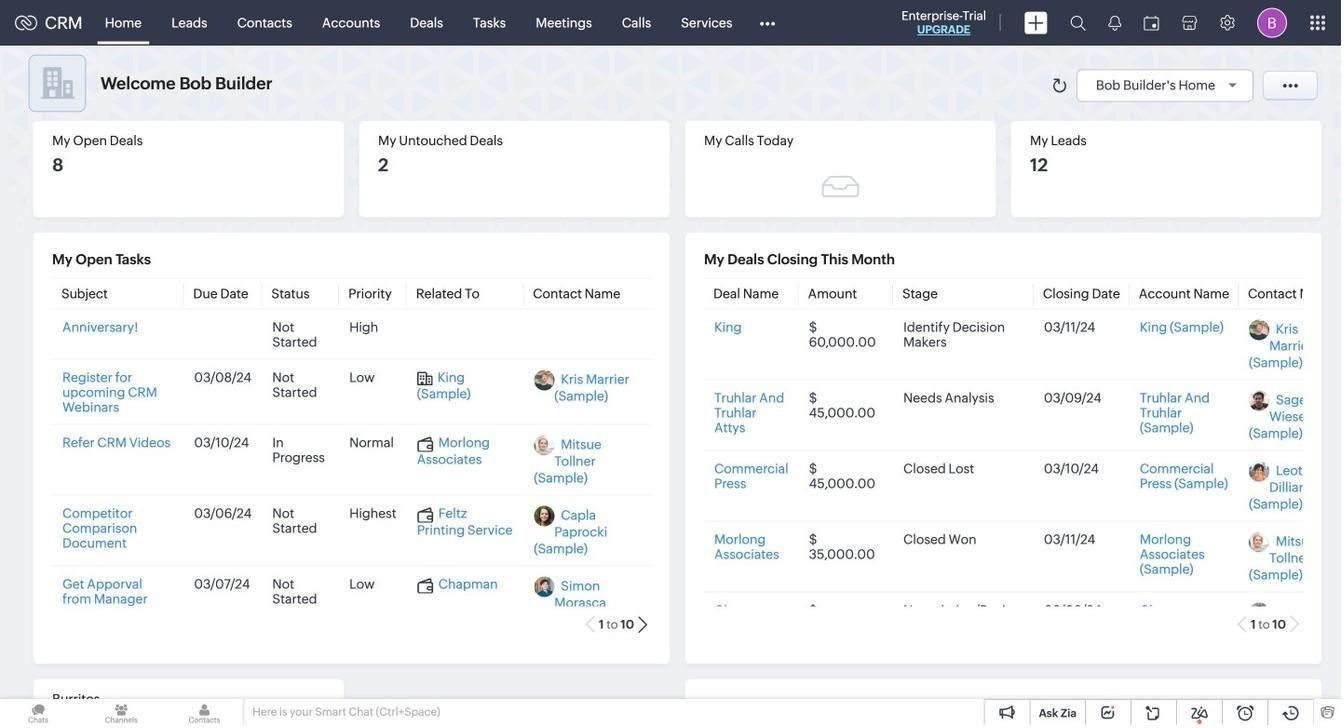 Task type: locate. For each thing, give the bounding box(es) containing it.
chats image
[[0, 699, 77, 725]]

create menu element
[[1013, 0, 1059, 45]]

profile element
[[1246, 0, 1298, 45]]

calendar image
[[1144, 15, 1159, 30]]



Task type: describe. For each thing, give the bounding box(es) containing it.
channels image
[[83, 699, 160, 725]]

search image
[[1070, 15, 1086, 31]]

create menu image
[[1024, 12, 1048, 34]]

contacts image
[[166, 699, 243, 725]]

signals image
[[1108, 15, 1121, 31]]

signals element
[[1097, 0, 1132, 46]]

search element
[[1059, 0, 1097, 46]]

profile image
[[1257, 8, 1287, 38]]

Other Modules field
[[747, 8, 787, 38]]

logo image
[[15, 15, 37, 30]]



Task type: vqa. For each thing, say whether or not it's contained in the screenshot.
Hide at the left top of the page
no



